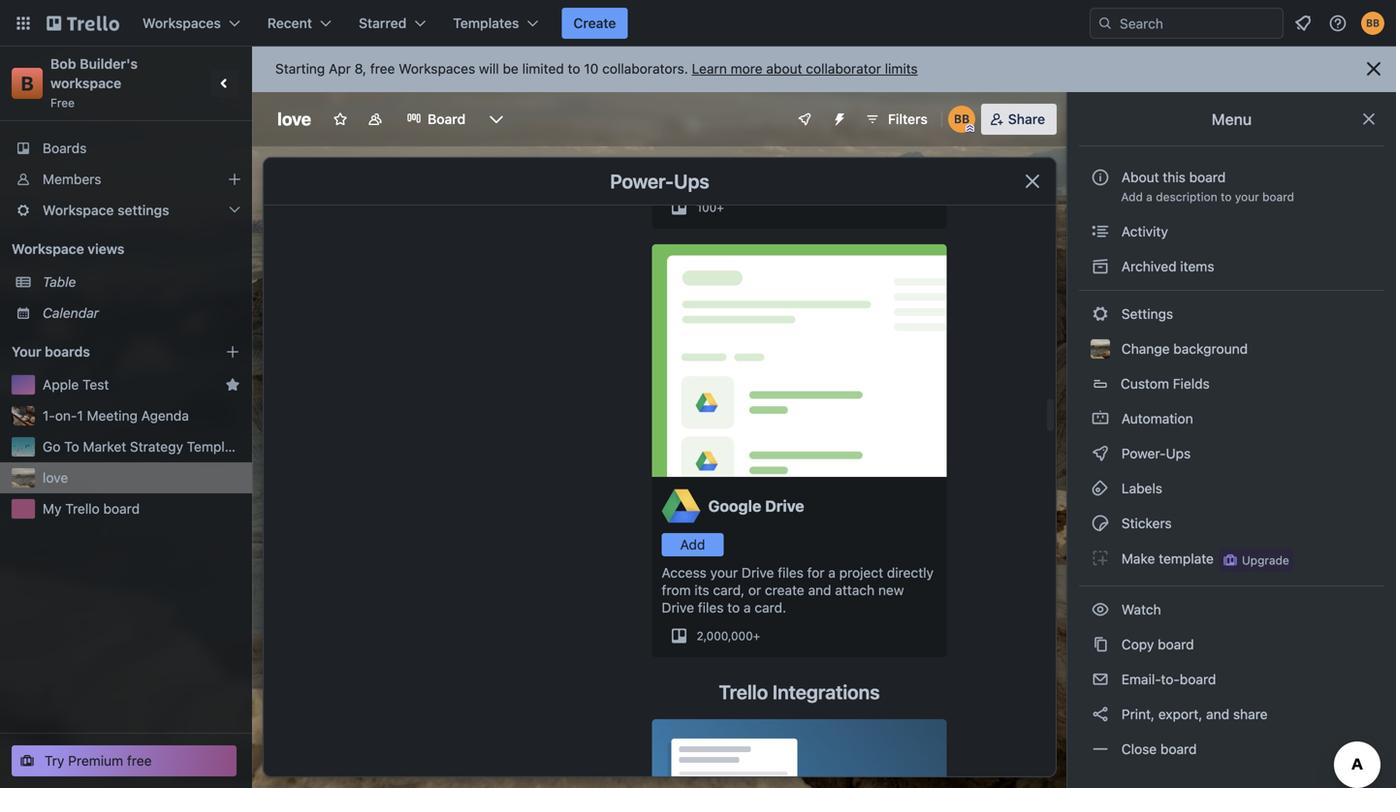 Task type: locate. For each thing, give the bounding box(es) containing it.
card,
[[713, 582, 745, 598]]

add down about
[[1122, 190, 1143, 204]]

change
[[1122, 341, 1170, 357]]

drive up or
[[742, 565, 774, 581]]

custom fields
[[1121, 376, 1210, 392]]

board up print, export, and share
[[1180, 672, 1217, 688]]

table
[[43, 274, 76, 290]]

10
[[584, 61, 599, 77]]

4 sm image from the top
[[1091, 705, 1111, 725]]

ups up 100
[[674, 170, 710, 193]]

print, export, and share link
[[1080, 699, 1385, 730]]

0 horizontal spatial a
[[744, 600, 751, 616]]

workspaces up board link on the left top of the page
[[399, 61, 475, 77]]

trello
[[65, 501, 100, 517], [719, 681, 768, 704]]

strategy
[[130, 439, 183, 455]]

5 sm image from the top
[[1091, 514, 1111, 533]]

power-ups down automation
[[1118, 446, 1195, 462]]

about
[[1122, 169, 1160, 185]]

labels link
[[1080, 473, 1385, 504]]

sm image inside print, export, and share link
[[1091, 705, 1111, 725]]

ups down automation
[[1166, 446, 1191, 462]]

sm image inside watch link
[[1091, 600, 1111, 620]]

workspaces up "workspace navigation collapse icon"
[[143, 15, 221, 31]]

a right for
[[829, 565, 836, 581]]

1-
[[43, 408, 55, 424]]

6 sm image from the top
[[1091, 600, 1111, 620]]

love left the star or unstar board image
[[277, 109, 311, 129]]

test
[[83, 377, 109, 393]]

access
[[662, 565, 707, 581]]

1 vertical spatial ups
[[1166, 446, 1191, 462]]

limited
[[522, 61, 564, 77]]

1 sm image from the top
[[1091, 305, 1111, 324]]

sm image inside copy board link
[[1091, 635, 1111, 655]]

and left share
[[1207, 707, 1230, 723]]

free
[[370, 61, 395, 77], [127, 753, 152, 769]]

love up my
[[43, 470, 68, 486]]

files
[[778, 565, 804, 581], [698, 600, 724, 616]]

to-
[[1161, 672, 1180, 688]]

upgrade
[[1242, 554, 1290, 567]]

+ for 2,000,000 +
[[753, 629, 761, 643]]

1 horizontal spatial +
[[753, 629, 761, 643]]

and down for
[[808, 582, 832, 598]]

sm image inside activity link
[[1091, 222, 1111, 242]]

0 horizontal spatial files
[[698, 600, 724, 616]]

sm image left close
[[1091, 740, 1111, 759]]

to up activity link at right
[[1221, 190, 1232, 204]]

0 vertical spatial power-ups
[[610, 170, 710, 193]]

export,
[[1159, 707, 1203, 723]]

0 notifications image
[[1292, 12, 1315, 35]]

sm image for make template
[[1091, 549, 1111, 568]]

sm image inside power-ups link
[[1091, 444, 1111, 464]]

google
[[709, 497, 762, 516]]

settings
[[1118, 306, 1174, 322]]

0 horizontal spatial workspaces
[[143, 15, 221, 31]]

2 vertical spatial to
[[728, 600, 740, 616]]

sm image for automation
[[1091, 409, 1111, 429]]

1 vertical spatial workspace
[[12, 241, 84, 257]]

be
[[503, 61, 519, 77]]

workspace navigation collapse icon image
[[211, 70, 239, 97]]

sm image inside close board link
[[1091, 740, 1111, 759]]

bob builder's workspace link
[[50, 56, 141, 91]]

1 horizontal spatial workspaces
[[399, 61, 475, 77]]

custom fields button
[[1080, 369, 1385, 400]]

2 horizontal spatial a
[[1147, 190, 1153, 204]]

0 vertical spatial love
[[277, 109, 311, 129]]

0 horizontal spatial trello
[[65, 501, 100, 517]]

0 horizontal spatial to
[[568, 61, 581, 77]]

to
[[64, 439, 79, 455]]

sm image left settings
[[1091, 305, 1111, 324]]

sm image for close board
[[1091, 740, 1111, 759]]

add button
[[662, 533, 724, 557]]

workspace down members
[[43, 202, 114, 218]]

1 horizontal spatial love
[[277, 109, 311, 129]]

0 horizontal spatial +
[[717, 201, 724, 214]]

workspaces button
[[131, 8, 252, 39]]

workspaces inside popup button
[[143, 15, 221, 31]]

items
[[1181, 258, 1215, 274]]

files down its
[[698, 600, 724, 616]]

email-to-board
[[1118, 672, 1217, 688]]

sm image inside archived items link
[[1091, 257, 1111, 276]]

0 horizontal spatial love
[[43, 470, 68, 486]]

your boards
[[12, 344, 90, 360]]

1 horizontal spatial power-ups
[[1118, 446, 1195, 462]]

workspace up table
[[12, 241, 84, 257]]

sm image for print, export, and share
[[1091, 705, 1111, 725]]

0 vertical spatial add
[[1122, 190, 1143, 204]]

collaborator
[[806, 61, 882, 77]]

sm image
[[1091, 222, 1111, 242], [1091, 257, 1111, 276], [1091, 409, 1111, 429], [1091, 444, 1111, 464], [1091, 514, 1111, 533], [1091, 600, 1111, 620], [1091, 635, 1111, 655], [1091, 670, 1111, 690]]

to left 10
[[568, 61, 581, 77]]

0 vertical spatial your
[[1236, 190, 1260, 204]]

upgrade button
[[1219, 549, 1294, 572]]

0 vertical spatial +
[[717, 201, 724, 214]]

templates
[[453, 15, 519, 31]]

1 horizontal spatial ups
[[1166, 446, 1191, 462]]

open information menu image
[[1329, 14, 1348, 33]]

star or unstar board image
[[333, 112, 348, 127]]

2 sm image from the top
[[1091, 479, 1111, 499]]

workspace settings
[[43, 202, 169, 218]]

bob builder (bobbuilder40) image
[[1362, 12, 1385, 35]]

add inside add button
[[681, 537, 706, 553]]

sm image for copy board
[[1091, 635, 1111, 655]]

trello right my
[[65, 501, 100, 517]]

8 sm image from the top
[[1091, 670, 1111, 690]]

project
[[840, 565, 884, 581]]

free right 8,
[[370, 61, 395, 77]]

back to home image
[[47, 8, 119, 39]]

board down export,
[[1161, 742, 1197, 758]]

0 horizontal spatial and
[[808, 582, 832, 598]]

0 vertical spatial workspace
[[43, 202, 114, 218]]

b
[[21, 72, 34, 95]]

1 horizontal spatial to
[[728, 600, 740, 616]]

agenda
[[141, 408, 189, 424]]

0 vertical spatial and
[[808, 582, 832, 598]]

labels
[[1118, 481, 1163, 497]]

0 vertical spatial workspaces
[[143, 15, 221, 31]]

go to market strategy template
[[43, 439, 244, 455]]

0 horizontal spatial add
[[681, 537, 706, 553]]

a inside about this board add a description to your board
[[1147, 190, 1153, 204]]

close
[[1122, 742, 1157, 758]]

0 vertical spatial to
[[568, 61, 581, 77]]

0 vertical spatial ups
[[674, 170, 710, 193]]

and
[[808, 582, 832, 598], [1207, 707, 1230, 723]]

add board image
[[225, 344, 241, 360]]

1 vertical spatial a
[[829, 565, 836, 581]]

workspace for workspace views
[[12, 241, 84, 257]]

2 horizontal spatial to
[[1221, 190, 1232, 204]]

board down love 'link'
[[103, 501, 140, 517]]

your up card,
[[711, 565, 738, 581]]

3 sm image from the top
[[1091, 549, 1111, 568]]

1 vertical spatial love
[[43, 470, 68, 486]]

b link
[[12, 68, 43, 99]]

copy
[[1122, 637, 1155, 653]]

try
[[45, 753, 64, 769]]

integrations
[[773, 681, 880, 704]]

sm image inside automation link
[[1091, 409, 1111, 429]]

0 horizontal spatial free
[[127, 753, 152, 769]]

builder's
[[80, 56, 138, 72]]

attach
[[835, 582, 875, 598]]

1 vertical spatial +
[[753, 629, 761, 643]]

trello down 2,000,000 +
[[719, 681, 768, 704]]

workspace views
[[12, 241, 124, 257]]

a down or
[[744, 600, 751, 616]]

calendar link
[[43, 304, 241, 323]]

sm image left labels
[[1091, 479, 1111, 499]]

workspace inside workspace settings popup button
[[43, 202, 114, 218]]

market
[[83, 439, 126, 455]]

sm image inside the email-to-board link
[[1091, 670, 1111, 690]]

1 vertical spatial your
[[711, 565, 738, 581]]

1 horizontal spatial free
[[370, 61, 395, 77]]

0 vertical spatial free
[[370, 61, 395, 77]]

add up access
[[681, 537, 706, 553]]

sm image for watch
[[1091, 600, 1111, 620]]

1 vertical spatial files
[[698, 600, 724, 616]]

premium
[[68, 753, 123, 769]]

drive right google
[[765, 497, 805, 516]]

starred button
[[347, 8, 438, 39]]

sm image left make
[[1091, 549, 1111, 568]]

sm image for power-ups
[[1091, 444, 1111, 464]]

starred icon image
[[225, 377, 241, 393]]

for
[[808, 565, 825, 581]]

close board
[[1118, 742, 1197, 758]]

power-ups up 100
[[610, 170, 710, 193]]

1 vertical spatial power-ups
[[1118, 446, 1195, 462]]

sm image inside 'stickers' link
[[1091, 514, 1111, 533]]

3 sm image from the top
[[1091, 409, 1111, 429]]

1 horizontal spatial trello
[[719, 681, 768, 704]]

share button
[[981, 104, 1057, 135]]

8,
[[355, 61, 367, 77]]

apple test link
[[43, 375, 217, 395]]

2 sm image from the top
[[1091, 257, 1111, 276]]

1 vertical spatial add
[[681, 537, 706, 553]]

sm image for stickers
[[1091, 514, 1111, 533]]

1 vertical spatial to
[[1221, 190, 1232, 204]]

board link
[[395, 104, 477, 135]]

your
[[12, 344, 41, 360]]

1 horizontal spatial files
[[778, 565, 804, 581]]

free right premium
[[127, 753, 152, 769]]

power-ups inside power-ups link
[[1118, 446, 1195, 462]]

5 sm image from the top
[[1091, 740, 1111, 759]]

1 horizontal spatial your
[[1236, 190, 1260, 204]]

your
[[1236, 190, 1260, 204], [711, 565, 738, 581]]

google drive
[[709, 497, 805, 516]]

sm image
[[1091, 305, 1111, 324], [1091, 479, 1111, 499], [1091, 549, 1111, 568], [1091, 705, 1111, 725], [1091, 740, 1111, 759]]

card.
[[755, 600, 787, 616]]

drive down from
[[662, 600, 695, 616]]

automation image
[[824, 104, 852, 131]]

+ for 100 +
[[717, 201, 724, 214]]

templates button
[[442, 8, 550, 39]]

1 horizontal spatial add
[[1122, 190, 1143, 204]]

2,000,000 +
[[697, 629, 761, 643]]

files up create
[[778, 565, 804, 581]]

1 vertical spatial free
[[127, 753, 152, 769]]

sm image for labels
[[1091, 479, 1111, 499]]

your up activity link at right
[[1236, 190, 1260, 204]]

sm image inside settings link
[[1091, 305, 1111, 324]]

0 vertical spatial trello
[[65, 501, 100, 517]]

0 horizontal spatial your
[[711, 565, 738, 581]]

starting
[[275, 61, 325, 77]]

sm image left print,
[[1091, 705, 1111, 725]]

to down card,
[[728, 600, 740, 616]]

love inside the board name text field
[[277, 109, 311, 129]]

0 vertical spatial a
[[1147, 190, 1153, 204]]

archived
[[1122, 258, 1177, 274]]

1 horizontal spatial and
[[1207, 707, 1230, 723]]

7 sm image from the top
[[1091, 635, 1111, 655]]

1 vertical spatial power-
[[1122, 446, 1166, 462]]

share
[[1234, 707, 1268, 723]]

or
[[749, 582, 762, 598]]

apr
[[329, 61, 351, 77]]

100 +
[[697, 201, 724, 214]]

sm image inside labels link
[[1091, 479, 1111, 499]]

a
[[1147, 190, 1153, 204], [829, 565, 836, 581], [744, 600, 751, 616]]

1 sm image from the top
[[1091, 222, 1111, 242]]

apple
[[43, 377, 79, 393]]

archived items link
[[1080, 251, 1385, 282]]

sm image for email-to-board
[[1091, 670, 1111, 690]]

power-ups link
[[1080, 438, 1385, 469]]

a down about
[[1147, 190, 1153, 204]]

0 horizontal spatial power-
[[610, 170, 674, 193]]

board
[[428, 111, 466, 127]]

2 vertical spatial drive
[[662, 600, 695, 616]]

4 sm image from the top
[[1091, 444, 1111, 464]]

power ups image
[[797, 112, 813, 127]]



Task type: describe. For each thing, give the bounding box(es) containing it.
description
[[1156, 190, 1218, 204]]

bob builder (bobbuilder40) image
[[948, 106, 976, 133]]

my trello board link
[[43, 500, 241, 519]]

free
[[50, 96, 75, 110]]

learn more about collaborator limits link
[[692, 61, 918, 77]]

0 vertical spatial power-
[[610, 170, 674, 193]]

search image
[[1098, 16, 1113, 31]]

go to market strategy template link
[[43, 437, 244, 457]]

archived items
[[1118, 258, 1215, 274]]

customize views image
[[487, 110, 506, 129]]

about
[[767, 61, 803, 77]]

0 horizontal spatial power-ups
[[610, 170, 710, 193]]

my trello board
[[43, 501, 140, 517]]

apple test
[[43, 377, 109, 393]]

more
[[731, 61, 763, 77]]

starting apr 8, free workspaces will be limited to 10 collaborators. learn more about collaborator limits
[[275, 61, 918, 77]]

sm image for archived items
[[1091, 257, 1111, 276]]

this
[[1163, 169, 1186, 185]]

learn
[[692, 61, 727, 77]]

sm image for activity
[[1091, 222, 1111, 242]]

collaborators.
[[602, 61, 688, 77]]

sm image for settings
[[1091, 305, 1111, 324]]

automation
[[1118, 411, 1194, 427]]

add inside about this board add a description to your board
[[1122, 190, 1143, 204]]

boards link
[[0, 133, 252, 164]]

ups inside power-ups link
[[1166, 446, 1191, 462]]

print, export, and share
[[1118, 707, 1268, 723]]

free inside button
[[127, 753, 152, 769]]

to inside about this board add a description to your board
[[1221, 190, 1232, 204]]

change background link
[[1080, 334, 1385, 365]]

filters
[[888, 111, 928, 127]]

Board name text field
[[268, 104, 321, 135]]

workspace
[[50, 75, 121, 91]]

background
[[1174, 341, 1248, 357]]

bob
[[50, 56, 76, 72]]

love link
[[43, 468, 241, 488]]

watch link
[[1080, 595, 1385, 626]]

1 horizontal spatial a
[[829, 565, 836, 581]]

email-to-board link
[[1080, 664, 1385, 695]]

directly
[[887, 565, 934, 581]]

primary element
[[0, 0, 1397, 47]]

workspace for workspace settings
[[43, 202, 114, 218]]

0 horizontal spatial ups
[[674, 170, 710, 193]]

boards
[[45, 344, 90, 360]]

on-
[[55, 408, 77, 424]]

1 vertical spatial drive
[[742, 565, 774, 581]]

go
[[43, 439, 61, 455]]

recent button
[[256, 8, 343, 39]]

1 vertical spatial workspaces
[[399, 61, 475, 77]]

activity link
[[1080, 216, 1385, 247]]

table link
[[43, 273, 241, 292]]

will
[[479, 61, 499, 77]]

1-on-1 meeting agenda link
[[43, 406, 241, 426]]

settings
[[118, 202, 169, 218]]

starred
[[359, 15, 407, 31]]

members
[[43, 171, 101, 187]]

your boards with 5 items element
[[12, 340, 196, 364]]

workspace settings button
[[0, 195, 252, 226]]

this member is an admin of this board. image
[[966, 124, 975, 133]]

0 vertical spatial files
[[778, 565, 804, 581]]

and inside the "access your drive files for a project directly from its card, or create and attach new drive files to a card."
[[808, 582, 832, 598]]

create button
[[562, 8, 628, 39]]

100
[[697, 201, 717, 214]]

fields
[[1173, 376, 1210, 392]]

workspace visible image
[[368, 112, 383, 127]]

1
[[77, 408, 83, 424]]

2 vertical spatial a
[[744, 600, 751, 616]]

to inside the "access your drive files for a project directly from its card, or create and attach new drive files to a card."
[[728, 600, 740, 616]]

stickers
[[1118, 516, 1172, 532]]

calendar
[[43, 305, 99, 321]]

2,000,000
[[697, 629, 753, 643]]

menu
[[1212, 110, 1252, 129]]

new
[[879, 582, 904, 598]]

1 vertical spatial and
[[1207, 707, 1230, 723]]

filters button
[[859, 104, 934, 135]]

1 horizontal spatial power-
[[1122, 446, 1166, 462]]

love inside 'link'
[[43, 470, 68, 486]]

trello integrations
[[719, 681, 880, 704]]

recent
[[268, 15, 312, 31]]

share
[[1009, 111, 1046, 127]]

from
[[662, 582, 691, 598]]

0 vertical spatial drive
[[765, 497, 805, 516]]

board up activity link at right
[[1263, 190, 1295, 204]]

template
[[1159, 551, 1214, 567]]

your inside about this board add a description to your board
[[1236, 190, 1260, 204]]

settings link
[[1080, 299, 1385, 330]]

limits
[[885, 61, 918, 77]]

try premium free
[[45, 753, 152, 769]]

your inside the "access your drive files for a project directly from its card, or create and attach new drive files to a card."
[[711, 565, 738, 581]]

1 vertical spatial trello
[[719, 681, 768, 704]]

board up to-
[[1158, 637, 1195, 653]]

Search field
[[1113, 9, 1283, 38]]

board up description
[[1190, 169, 1226, 185]]

bob builder's workspace free
[[50, 56, 141, 110]]

create
[[765, 582, 805, 598]]

try premium free button
[[12, 746, 237, 777]]

boards
[[43, 140, 87, 156]]

print,
[[1122, 707, 1155, 723]]

copy board link
[[1080, 629, 1385, 661]]

create
[[574, 15, 616, 31]]

stickers link
[[1080, 508, 1385, 539]]

about this board add a description to your board
[[1122, 169, 1295, 204]]

close board link
[[1080, 734, 1385, 765]]



Task type: vqa. For each thing, say whether or not it's contained in the screenshot.
it
no



